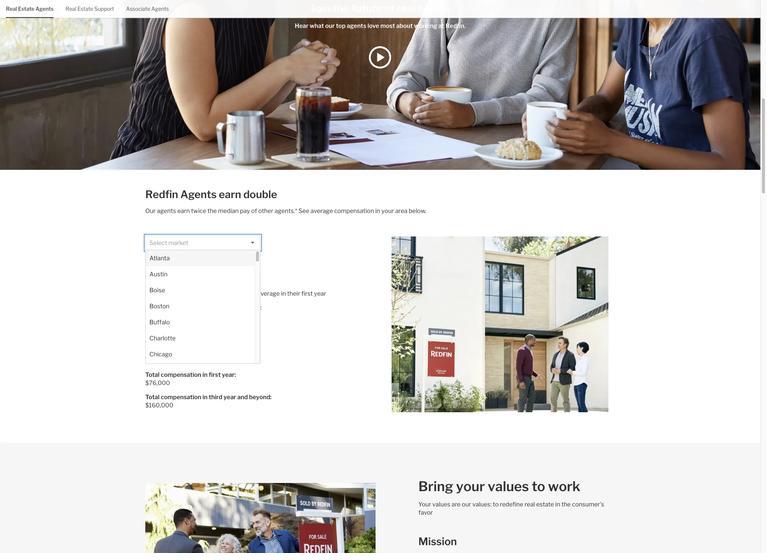 Task type: vqa. For each thing, say whether or not it's contained in the screenshot.
REDEFINE
yes



Task type: locate. For each thing, give the bounding box(es) containing it.
the down work
[[562, 502, 571, 509]]

to inside your values are our values: to redefine real estate in the consumer's favor
[[493, 502, 499, 509]]

1 vertical spatial real
[[525, 502, 535, 509]]

cincinnati element
[[146, 363, 255, 379]]

1 vertical spatial by
[[184, 349, 191, 357]]

1 vertical spatial total
[[145, 394, 160, 401]]

0 vertical spatial values
[[488, 479, 529, 495]]

redfin: inside expenses covered by redfin: $14,000
[[207, 327, 227, 334]]

average right the see
[[311, 208, 333, 215]]

the right twice
[[208, 208, 217, 215]]

real estate agents link
[[6, 0, 54, 17]]

0 horizontal spatial earn
[[177, 208, 190, 215]]

by inside benefits paid by redfin: $11,000
[[184, 349, 191, 357]]

earn for twice
[[177, 208, 190, 215]]

at down the transactions
[[228, 305, 234, 312]]

average right on
[[258, 291, 280, 298]]

0 vertical spatial atlanta
[[150, 255, 170, 262]]

1 horizontal spatial to
[[532, 479, 546, 495]]

1 vertical spatial your
[[456, 479, 485, 495]]

in left their
[[281, 291, 286, 298]]

redfin.
[[446, 22, 466, 29]]

charlotte
[[150, 335, 176, 342]]

by for covered
[[198, 327, 205, 334]]

0 horizontal spatial redfin
[[145, 188, 178, 201]]

2 horizontal spatial the
[[562, 502, 571, 509]]

at left 'redfin.'
[[439, 22, 445, 29]]

total up the $160,000 at bottom left
[[145, 394, 160, 401]]

1 vertical spatial to
[[493, 502, 499, 509]]

by inside expenses covered by redfin: $14,000
[[198, 327, 205, 334]]

atlanta down 'transactions'
[[145, 291, 166, 298]]

redfin
[[145, 188, 178, 201], [235, 305, 254, 312]]

the
[[333, 2, 349, 15], [208, 208, 217, 215], [562, 502, 571, 509]]

our agents earn twice the median pay of other agents.* see average compensation in your area below.
[[145, 208, 427, 215]]

of right the pay
[[251, 208, 257, 215]]

the up 'top'
[[333, 2, 349, 15]]

love
[[368, 22, 380, 29]]

earn
[[219, 188, 241, 201], [177, 208, 190, 215]]

market
[[169, 240, 189, 247]]

total inside total compensation in first year: $76,000
[[145, 372, 160, 379]]

total
[[145, 372, 160, 379], [145, 394, 160, 401]]

estate
[[418, 2, 450, 15], [537, 502, 555, 509]]

1 vertical spatial the
[[208, 208, 217, 215]]

list box
[[145, 236, 261, 379]]

$51,000
[[145, 313, 169, 320]]

redfin left disclaimer icon
[[235, 305, 254, 312]]

in inside your values are our values: to redefine real estate in the consumer's favor
[[556, 502, 561, 509]]

real up about
[[397, 2, 416, 15]]

total up $76,000 at the bottom left of page
[[145, 372, 160, 379]]

of up most
[[385, 2, 395, 15]]

1 horizontal spatial earn
[[219, 188, 241, 201]]

average
[[311, 208, 333, 215], [258, 291, 280, 298]]

agents
[[36, 6, 54, 12], [151, 6, 169, 12], [181, 188, 217, 201], [167, 291, 187, 298]]

values inside your values are our values: to redefine real estate in the consumer's favor
[[433, 502, 451, 509]]

year
[[314, 291, 327, 298], [214, 305, 227, 312], [224, 394, 236, 401]]

0 vertical spatial your
[[382, 208, 394, 215]]

first
[[302, 291, 313, 298], [201, 305, 213, 312], [209, 372, 221, 379]]

redfin: up 'cincinnati' element
[[192, 349, 213, 357]]

earn left twice
[[177, 208, 190, 215]]

in left third
[[203, 394, 208, 401]]

compensation inside total compensation in third year and beyond: $160,000
[[161, 394, 201, 401]]

0 vertical spatial by
[[198, 327, 205, 334]]

1 horizontal spatial our
[[462, 502, 472, 509]]

real
[[6, 6, 17, 12], [66, 6, 76, 12]]

0 horizontal spatial of
[[251, 208, 257, 215]]

first left year: at the left of the page
[[209, 372, 221, 379]]

1 estate from the left
[[18, 6, 34, 12]]

agents.*
[[275, 208, 298, 215]]

0 vertical spatial at
[[439, 22, 445, 29]]

year left and
[[224, 394, 236, 401]]

0 horizontal spatial to
[[493, 502, 499, 509]]

1 horizontal spatial of
[[385, 2, 395, 15]]

top
[[336, 22, 346, 29]]

salary
[[145, 305, 163, 312]]

compensation inside total compensation in first year: $76,000
[[161, 372, 201, 379]]

join the future of real estate
[[311, 2, 450, 15]]

2 vertical spatial year
[[224, 394, 236, 401]]

2 real from the left
[[66, 6, 76, 12]]

1 vertical spatial compensation
[[161, 372, 201, 379]]

2 vertical spatial compensation
[[161, 394, 201, 401]]

redfin: down : $51,000
[[207, 327, 227, 334]]

real inside your values are our values: to redefine real estate in the consumer's favor
[[525, 502, 535, 509]]

real estate agents
[[6, 6, 54, 12]]

future
[[352, 2, 383, 15]]

0 horizontal spatial your
[[382, 208, 394, 215]]

2 estate from the left
[[78, 6, 93, 12]]

our left 'top'
[[325, 22, 335, 29]]

0 horizontal spatial values
[[433, 502, 451, 509]]

:
[[261, 305, 262, 312]]

0 horizontal spatial estate
[[418, 2, 450, 15]]

median
[[218, 208, 239, 215]]

our right 'are'
[[462, 502, 472, 509]]

0 vertical spatial first
[[302, 291, 313, 298]]

1 total from the top
[[145, 372, 160, 379]]

1 horizontal spatial agents
[[347, 22, 367, 29]]

0 horizontal spatial estate
[[18, 6, 34, 12]]

agents
[[347, 22, 367, 29], [157, 208, 176, 215]]

1 vertical spatial year
[[214, 305, 227, 312]]

pay
[[240, 208, 250, 215]]

estate down work
[[537, 502, 555, 509]]

to right values: at the right bottom of page
[[493, 502, 499, 509]]

0 vertical spatial estate
[[418, 2, 450, 15]]

by for paid
[[184, 349, 191, 357]]

1 horizontal spatial estate
[[537, 502, 555, 509]]

0 horizontal spatial at
[[228, 305, 234, 312]]

compensation for total compensation in first year: $76,000
[[161, 372, 201, 379]]

0 vertical spatial earn
[[219, 188, 241, 201]]

in inside total compensation in first year: $76,000
[[203, 372, 208, 379]]

your up values: at the right bottom of page
[[456, 479, 485, 495]]

0 vertical spatial of
[[385, 2, 395, 15]]

earn up median
[[219, 188, 241, 201]]

in down close
[[195, 305, 200, 312]]

0 horizontal spatial real
[[397, 2, 416, 15]]

associate agents
[[126, 6, 169, 12]]

boston
[[150, 303, 170, 310]]

total for total compensation in first year: $76,000
[[145, 372, 160, 379]]

values left 'are'
[[433, 502, 451, 509]]

0 vertical spatial our
[[325, 22, 335, 29]]

our
[[145, 208, 156, 215]]

2 total from the top
[[145, 394, 160, 401]]

year down the transactions
[[214, 305, 227, 312]]

1 vertical spatial average
[[258, 291, 280, 298]]

covered
[[174, 327, 197, 334]]

close
[[189, 291, 203, 298]]

chicago
[[150, 351, 172, 358]]

benefits paid by redfin: $11,000
[[145, 349, 213, 365]]

atlanta down select
[[150, 255, 170, 262]]

atlanta up 'transactions'
[[145, 263, 182, 276]]

your
[[382, 208, 394, 215], [456, 479, 485, 495]]

1 vertical spatial redfin
[[235, 305, 254, 312]]

0 vertical spatial redfin:
[[207, 327, 227, 334]]

1 vertical spatial earn
[[177, 208, 190, 215]]

favor
[[419, 510, 433, 517]]

0 vertical spatial year
[[314, 291, 327, 298]]

1 vertical spatial our
[[462, 502, 472, 509]]

estate
[[18, 6, 34, 12], [78, 6, 93, 12]]

$14,000
[[145, 335, 169, 342]]

expenses
[[145, 327, 173, 334]]

redfin up our
[[145, 188, 178, 201]]

0 horizontal spatial real
[[6, 6, 17, 12]]

third
[[209, 394, 222, 401]]

0 horizontal spatial by
[[184, 349, 191, 357]]

1 horizontal spatial your
[[456, 479, 485, 495]]

first right their
[[302, 291, 313, 298]]

0 horizontal spatial average
[[258, 291, 280, 298]]

disclaimer image
[[255, 305, 260, 309]]

values up the redefine
[[488, 479, 529, 495]]

in
[[376, 208, 381, 215], [281, 291, 286, 298], [195, 305, 200, 312], [203, 372, 208, 379], [203, 394, 208, 401], [556, 502, 561, 509]]

boise
[[150, 287, 165, 294]]

atlanta
[[150, 255, 170, 262], [145, 263, 182, 276], [145, 291, 166, 298]]

of
[[385, 2, 395, 15], [251, 208, 257, 215]]

redfin:
[[207, 327, 227, 334], [192, 349, 213, 357]]

1 horizontal spatial real
[[525, 502, 535, 509]]

real right the redefine
[[525, 502, 535, 509]]

total inside total compensation in third year and beyond: $160,000
[[145, 394, 160, 401]]

transactions
[[145, 282, 182, 289]]

buffalo
[[150, 319, 170, 326]]

1 vertical spatial first
[[201, 305, 213, 312]]

in down work
[[556, 502, 561, 509]]

1 vertical spatial values
[[433, 502, 451, 509]]

2 vertical spatial atlanta
[[145, 291, 166, 298]]

our
[[325, 22, 335, 29], [462, 502, 472, 509]]

associate
[[126, 6, 150, 12]]

by right paid
[[184, 349, 191, 357]]

dialog
[[145, 250, 261, 379]]

redfin: inside benefits paid by redfin: $11,000
[[192, 349, 213, 357]]

0 vertical spatial total
[[145, 372, 160, 379]]

work
[[549, 479, 581, 495]]

most
[[381, 22, 395, 29]]

0 vertical spatial average
[[311, 208, 333, 215]]

values
[[488, 479, 529, 495], [433, 502, 451, 509]]

estate for agents
[[18, 6, 34, 12]]

1 horizontal spatial estate
[[78, 6, 93, 12]]

agents right our
[[157, 208, 176, 215]]

by
[[198, 327, 205, 334], [184, 349, 191, 357]]

year right their
[[314, 291, 327, 298]]

estate up working
[[418, 2, 450, 15]]

0 vertical spatial real
[[397, 2, 416, 15]]

2 vertical spatial first
[[209, 372, 221, 379]]

beyond:
[[249, 394, 272, 401]]

1 vertical spatial agents
[[157, 208, 176, 215]]

in left year: at the left of the page
[[203, 372, 208, 379]]

to
[[532, 479, 546, 495], [493, 502, 499, 509]]

1 horizontal spatial real
[[66, 6, 76, 12]]

2 vertical spatial the
[[562, 502, 571, 509]]

1 real from the left
[[6, 6, 17, 12]]

1 horizontal spatial by
[[198, 327, 205, 334]]

compensation
[[334, 208, 374, 215], [161, 372, 201, 379], [161, 394, 201, 401]]

total compensation in first year: $76,000
[[145, 372, 236, 387]]

total compensation in third year and beyond: $160,000
[[145, 394, 272, 409]]

at
[[439, 22, 445, 29], [228, 305, 234, 312]]

1 vertical spatial redfin:
[[192, 349, 213, 357]]

first down "23"
[[201, 305, 213, 312]]

agents right 'top'
[[347, 22, 367, 29]]

redefine
[[500, 502, 524, 509]]

join
[[311, 2, 331, 15]]

your left area at top
[[382, 208, 394, 215]]

1 vertical spatial estate
[[537, 502, 555, 509]]

first inside total compensation in first year: $76,000
[[209, 372, 221, 379]]

0 vertical spatial the
[[333, 2, 349, 15]]

below.
[[409, 208, 427, 215]]

the inside your values are our values: to redefine real estate in the consumer's favor
[[562, 502, 571, 509]]

by right covered
[[198, 327, 205, 334]]

1 horizontal spatial the
[[333, 2, 349, 15]]

real
[[397, 2, 416, 15], [525, 502, 535, 509]]

list box containing select market
[[145, 236, 261, 379]]

estate for support
[[78, 6, 93, 12]]

to left work
[[532, 479, 546, 495]]

1 horizontal spatial values
[[488, 479, 529, 495]]

0 vertical spatial to
[[532, 479, 546, 495]]



Task type: describe. For each thing, give the bounding box(es) containing it.
salary + bonuses in first year at redfin
[[145, 305, 254, 312]]

paid
[[171, 349, 183, 357]]

and
[[238, 394, 248, 401]]

1 vertical spatial of
[[251, 208, 257, 215]]

redfin agent working with clients image
[[145, 484, 376, 554]]

other
[[259, 208, 274, 215]]

double
[[244, 188, 277, 201]]

total for total compensation in third year and beyond: $160,000
[[145, 394, 160, 401]]

year inside total compensation in third year and beyond: $160,000
[[224, 394, 236, 401]]

what
[[310, 22, 324, 29]]

working
[[414, 22, 438, 29]]

on
[[249, 291, 256, 298]]

0 horizontal spatial the
[[208, 208, 217, 215]]

area
[[396, 208, 408, 215]]

0 horizontal spatial our
[[325, 22, 335, 29]]

values:
[[473, 502, 492, 509]]

redfin: for expenses covered by redfin: $14,000
[[207, 327, 227, 334]]

redfin: for benefits paid by redfin: $11,000
[[192, 349, 213, 357]]

mission
[[419, 536, 457, 549]]

1 horizontal spatial at
[[439, 22, 445, 29]]

23
[[205, 291, 212, 298]]

hear
[[295, 22, 309, 29]]

twice
[[191, 208, 206, 215]]

0 horizontal spatial agents
[[157, 208, 176, 215]]

your
[[419, 502, 432, 509]]

year:
[[222, 372, 236, 379]]

+
[[165, 305, 168, 312]]

in left area at top
[[376, 208, 381, 215]]

$160,000
[[145, 402, 173, 409]]

real estate support link
[[66, 0, 114, 17]]

bring
[[419, 479, 454, 495]]

1 horizontal spatial redfin
[[235, 305, 254, 312]]

select market
[[150, 240, 189, 247]]

are
[[452, 502, 461, 509]]

select
[[150, 240, 167, 247]]

$76,000
[[145, 380, 170, 387]]

agents inside transactions atlanta agents close 23 transactions on average in their first year
[[167, 291, 187, 298]]

compensation for total compensation in third year and beyond: $160,000
[[161, 394, 201, 401]]

0 vertical spatial agents
[[347, 22, 367, 29]]

austin
[[150, 271, 168, 278]]

hear what our top agents love most about working at redfin.
[[295, 22, 466, 29]]

bonuses
[[169, 305, 193, 312]]

estate inside your values are our values: to redefine real estate in the consumer's favor
[[537, 502, 555, 509]]

earn for double
[[219, 188, 241, 201]]

see
[[299, 208, 310, 215]]

1 vertical spatial atlanta
[[145, 263, 182, 276]]

transactions
[[213, 291, 248, 298]]

real estate support
[[66, 6, 114, 12]]

their
[[287, 291, 300, 298]]

real for real estate agents
[[6, 6, 17, 12]]

in inside transactions atlanta agents close 23 transactions on average in their first year
[[281, 291, 286, 298]]

first inside transactions atlanta agents close 23 transactions on average in their first year
[[302, 291, 313, 298]]

0 vertical spatial redfin
[[145, 188, 178, 201]]

$11,000
[[145, 358, 168, 365]]

about
[[397, 22, 413, 29]]

average inside transactions atlanta agents close 23 transactions on average in their first year
[[258, 291, 280, 298]]

bring your values to work
[[419, 479, 581, 495]]

1 vertical spatial at
[[228, 305, 234, 312]]

support
[[94, 6, 114, 12]]

year inside transactions atlanta agents close 23 transactions on average in their first year
[[314, 291, 327, 298]]

transactions atlanta agents close 23 transactions on average in their first year
[[145, 282, 327, 298]]

atlanta inside transactions atlanta agents close 23 transactions on average in their first year
[[145, 291, 166, 298]]

i'm a broken image (wow, deep) image
[[392, 237, 609, 413]]

consumer's
[[573, 502, 605, 509]]

expenses covered by redfin: $14,000
[[145, 327, 227, 342]]

: $51,000
[[145, 305, 262, 320]]

benefits
[[145, 349, 170, 357]]

associate agents link
[[126, 0, 169, 17]]

dialog containing atlanta
[[145, 250, 261, 379]]

in inside total compensation in third year and beyond: $160,000
[[203, 394, 208, 401]]

redfin agents earn double
[[145, 188, 277, 201]]

your values are our values: to redefine real estate in the consumer's favor
[[419, 502, 605, 517]]

atlanta inside list box
[[150, 255, 170, 262]]

0 vertical spatial compensation
[[334, 208, 374, 215]]

our inside your values are our values: to redefine real estate in the consumer's favor
[[462, 502, 472, 509]]

1 horizontal spatial average
[[311, 208, 333, 215]]

real for real estate support
[[66, 6, 76, 12]]



